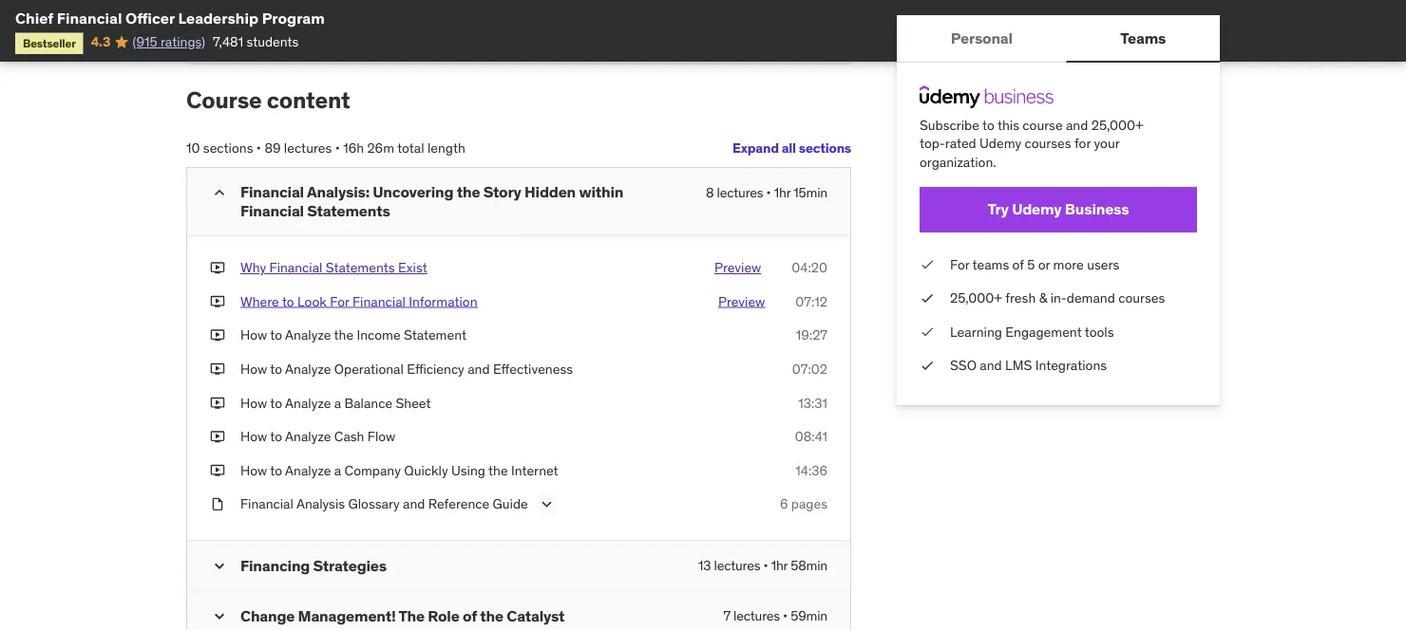 Task type: describe. For each thing, give the bounding box(es) containing it.
financial analysis glossary and reference guide
[[240, 496, 528, 513]]

in-
[[1051, 290, 1067, 307]]

preview for 04:20
[[714, 259, 761, 276]]

to for subscribe to this course and 25,000+ top‑rated udemy courses for your organization.
[[983, 116, 995, 134]]

to for how to analyze cash flow
[[270, 428, 282, 446]]

hidden
[[525, 182, 576, 202]]

try udemy business link
[[920, 187, 1197, 233]]

where to look for financial information
[[240, 293, 478, 310]]

story
[[483, 182, 521, 202]]

udemy inside subscribe to this course and 25,000+ top‑rated udemy courses for your organization.
[[980, 135, 1022, 152]]

nasdaq image
[[202, 12, 312, 48]]

change management! the role of the catalyst
[[240, 607, 565, 626]]

to for how to analyze a company quickly using the internet
[[270, 462, 282, 479]]

company
[[345, 462, 401, 479]]

analyze for balance
[[285, 395, 331, 412]]

how for how to analyze cash flow
[[240, 428, 267, 446]]

engagement
[[1006, 324, 1082, 341]]

lms
[[1005, 357, 1032, 374]]

how for how to analyze the income statement
[[240, 327, 267, 344]]

8 lectures • 1hr 15min
[[706, 184, 828, 201]]

how to analyze a company quickly using the internet
[[240, 462, 558, 479]]

financial up why
[[240, 201, 304, 220]]

04:20
[[792, 259, 828, 276]]

courses inside subscribe to this course and 25,000+ top‑rated udemy courses for your organization.
[[1025, 135, 1071, 152]]

lectures right 89
[[284, 139, 332, 157]]

10
[[186, 139, 200, 157]]

officer
[[125, 8, 175, 28]]

how for how to analyze operational efficiency and effectiveness
[[240, 361, 267, 378]]

• for financing strategies
[[763, 558, 768, 575]]

xsmall image for how to analyze cash flow
[[210, 428, 225, 447]]

chief financial officer leadership program
[[15, 8, 325, 28]]

7
[[724, 608, 731, 625]]

expand all sections
[[733, 139, 851, 156]]

why financial statements exist
[[240, 259, 427, 276]]

financing strategies
[[240, 556, 387, 576]]

1 horizontal spatial for
[[950, 256, 970, 273]]

&
[[1039, 290, 1047, 307]]

guide
[[493, 496, 528, 513]]

effectiveness
[[493, 361, 573, 378]]

to for how to analyze a balance sheet
[[270, 395, 282, 412]]

personal button
[[897, 15, 1067, 61]]

and inside subscribe to this course and 25,000+ top‑rated udemy courses for your organization.
[[1066, 116, 1088, 134]]

financial left analysis
[[240, 496, 293, 513]]

8
[[706, 184, 714, 201]]

financing
[[240, 556, 310, 576]]

organization.
[[920, 154, 996, 171]]

to for where to look for financial information
[[282, 293, 294, 310]]

lectures for change management! the role of the catalyst
[[734, 608, 780, 625]]

xsmall image for how to analyze the income statement
[[210, 327, 225, 345]]

try udemy business
[[988, 200, 1129, 219]]

0 vertical spatial of
[[1013, 256, 1024, 273]]

using
[[451, 462, 485, 479]]

learning engagement tools
[[950, 324, 1114, 341]]

fresh
[[1006, 290, 1036, 307]]

25,000+ inside subscribe to this course and 25,000+ top‑rated udemy courses for your organization.
[[1092, 116, 1144, 134]]

within
[[579, 182, 624, 202]]

total
[[397, 139, 424, 157]]

to for how to analyze operational efficiency and effectiveness
[[270, 361, 282, 378]]

the inside the financial analysis: uncovering the story hidden within financial statements
[[457, 182, 480, 202]]

analyze for company
[[285, 462, 331, 479]]

1 vertical spatial of
[[463, 607, 477, 626]]

58min
[[791, 558, 828, 575]]

tab list containing personal
[[897, 15, 1220, 63]]

how for how to analyze a balance sheet
[[240, 395, 267, 412]]

analysis
[[296, 496, 345, 513]]

your
[[1094, 135, 1120, 152]]

13:31
[[798, 395, 828, 412]]

analyze for flow
[[285, 428, 331, 446]]

6 pages
[[780, 496, 828, 513]]

personal
[[951, 28, 1013, 47]]

7,481
[[213, 33, 243, 50]]

how to analyze the income statement
[[240, 327, 467, 344]]

operational
[[334, 361, 404, 378]]

financial analysis: uncovering the story hidden within financial statements
[[240, 182, 624, 220]]

and right efficiency
[[468, 361, 490, 378]]

this
[[998, 116, 1020, 134]]

25,000+ fresh & in-demand courses
[[950, 290, 1165, 307]]

13
[[698, 558, 711, 575]]

teams button
[[1067, 15, 1220, 61]]

why financial statements exist button
[[240, 259, 427, 278]]

integrations
[[1035, 357, 1107, 374]]

course
[[186, 86, 262, 114]]

the
[[399, 607, 425, 626]]

catalyst
[[507, 607, 565, 626]]

sheet
[[396, 395, 431, 412]]

analysis:
[[307, 182, 370, 202]]

• left 16h 26m
[[335, 139, 340, 157]]

59min
[[791, 608, 828, 625]]

lectures for financial analysis: uncovering the story hidden within financial statements
[[717, 184, 763, 201]]

management!
[[298, 607, 396, 626]]

all
[[782, 139, 796, 156]]

chief
[[15, 8, 53, 28]]

learning
[[950, 324, 1002, 341]]

top‑rated
[[920, 135, 977, 152]]

course
[[1023, 116, 1063, 134]]

strategies
[[313, 556, 387, 576]]

sso
[[950, 357, 977, 374]]

(915 ratings)
[[133, 33, 205, 50]]

where to look for financial information button
[[240, 293, 478, 311]]

how for how to analyze a company quickly using the internet
[[240, 462, 267, 479]]



Task type: locate. For each thing, give the bounding box(es) containing it.
small image for financing
[[210, 557, 229, 576]]

flow
[[368, 428, 396, 446]]

07:12
[[796, 293, 828, 310]]

5 analyze from the top
[[285, 462, 331, 479]]

statements up why financial statements exist
[[307, 201, 390, 220]]

financial up look
[[269, 259, 323, 276]]

how to analyze operational efficiency and effectiveness
[[240, 361, 573, 378]]

reference
[[428, 496, 490, 513]]

•
[[256, 139, 261, 157], [335, 139, 340, 157], [766, 184, 771, 201], [763, 558, 768, 575], [783, 608, 788, 625]]

show lecture description image
[[538, 496, 557, 515]]

(915
[[133, 33, 157, 50]]

where
[[240, 293, 279, 310]]

courses right the demand
[[1119, 290, 1165, 307]]

pages
[[791, 496, 828, 513]]

how to analyze a balance sheet
[[240, 395, 431, 412]]

0 horizontal spatial 25,000+
[[950, 290, 1002, 307]]

glossary
[[348, 496, 400, 513]]

tab list
[[897, 15, 1220, 63]]

small image
[[210, 608, 229, 627]]

statements inside button
[[326, 259, 395, 276]]

13 lectures • 1hr 58min
[[698, 558, 828, 575]]

25,000+ up the your
[[1092, 116, 1144, 134]]

1hr left 58min
[[771, 558, 788, 575]]

1hr
[[774, 184, 791, 201], [771, 558, 788, 575]]

0 horizontal spatial for
[[330, 293, 349, 310]]

preview left 07:12
[[718, 293, 765, 310]]

a left balance at the bottom left
[[334, 395, 341, 412]]

income
[[357, 327, 401, 344]]

1 horizontal spatial sections
[[799, 139, 851, 156]]

tools
[[1085, 324, 1114, 341]]

25,000+ up learning
[[950, 290, 1002, 307]]

xsmall image for how to analyze a company quickly using the internet
[[210, 462, 225, 480]]

1 vertical spatial for
[[330, 293, 349, 310]]

quickly
[[404, 462, 448, 479]]

19:27
[[796, 327, 828, 344]]

5
[[1027, 256, 1035, 273]]

to for how to analyze the income statement
[[270, 327, 282, 344]]

udemy
[[980, 135, 1022, 152], [1012, 200, 1062, 219]]

exist
[[398, 259, 427, 276]]

change
[[240, 607, 295, 626]]

• left 89
[[256, 139, 261, 157]]

1 analyze from the top
[[285, 327, 331, 344]]

preview for 07:12
[[718, 293, 765, 310]]

1 vertical spatial small image
[[210, 557, 229, 576]]

2 how from the top
[[240, 361, 267, 378]]

to down where
[[270, 327, 282, 344]]

statements inside the financial analysis: uncovering the story hidden within financial statements
[[307, 201, 390, 220]]

0 vertical spatial 25,000+
[[1092, 116, 1144, 134]]

to inside subscribe to this course and 25,000+ top‑rated udemy courses for your organization.
[[983, 116, 995, 134]]

a for company
[[334, 462, 341, 479]]

the left income
[[334, 327, 354, 344]]

small image
[[210, 183, 229, 202], [210, 557, 229, 576]]

to up how to analyze cash flow
[[270, 395, 282, 412]]

financial inside button
[[353, 293, 406, 310]]

analyze for income
[[285, 327, 331, 344]]

expand all sections button
[[733, 129, 851, 167]]

the right using
[[488, 462, 508, 479]]

0 vertical spatial small image
[[210, 183, 229, 202]]

small image up small icon
[[210, 557, 229, 576]]

lectures for financing strategies
[[714, 558, 760, 575]]

1 vertical spatial 25,000+
[[950, 290, 1002, 307]]

sso and lms integrations
[[950, 357, 1107, 374]]

how to analyze cash flow
[[240, 428, 396, 446]]

financial up income
[[353, 293, 406, 310]]

• left 58min
[[763, 558, 768, 575]]

4 how from the top
[[240, 428, 267, 446]]

and up for
[[1066, 116, 1088, 134]]

udemy right try
[[1012, 200, 1062, 219]]

teams
[[1121, 28, 1166, 47]]

to down how to analyze a balance sheet on the left of the page
[[270, 428, 282, 446]]

1 vertical spatial courses
[[1119, 290, 1165, 307]]

statements up where to look for financial information
[[326, 259, 395, 276]]

0 horizontal spatial of
[[463, 607, 477, 626]]

analyze down how to analyze cash flow
[[285, 462, 331, 479]]

ratings)
[[161, 33, 205, 50]]

teams
[[973, 256, 1009, 273]]

89
[[265, 139, 281, 157]]

1 small image from the top
[[210, 183, 229, 202]]

25,000+
[[1092, 116, 1144, 134], [950, 290, 1002, 307]]

4 analyze from the top
[[285, 428, 331, 446]]

financial down 89
[[240, 182, 304, 202]]

or
[[1038, 256, 1050, 273]]

0 vertical spatial courses
[[1025, 135, 1071, 152]]

information
[[409, 293, 478, 310]]

1 sections from the left
[[799, 139, 851, 156]]

• for change management! the role of the catalyst
[[783, 608, 788, 625]]

0 vertical spatial 1hr
[[774, 184, 791, 201]]

of right role
[[463, 607, 477, 626]]

10 sections • 89 lectures • 16h 26m total length
[[186, 139, 465, 157]]

1 vertical spatial statements
[[326, 259, 395, 276]]

the left catalyst in the bottom of the page
[[480, 607, 504, 626]]

sections inside "dropdown button"
[[799, 139, 851, 156]]

for
[[1075, 135, 1091, 152]]

lectures
[[284, 139, 332, 157], [717, 184, 763, 201], [714, 558, 760, 575], [734, 608, 780, 625]]

1 vertical spatial 1hr
[[771, 558, 788, 575]]

and down quickly
[[403, 496, 425, 513]]

sections right 10
[[203, 139, 253, 157]]

15min
[[794, 184, 828, 201]]

14:36
[[796, 462, 828, 479]]

1 horizontal spatial of
[[1013, 256, 1024, 273]]

udemy business image
[[920, 86, 1054, 108]]

financial up 4.3
[[57, 8, 122, 28]]

7 lectures • 59min
[[724, 608, 828, 625]]

students
[[247, 33, 299, 50]]

analyze up how to analyze a balance sheet on the left of the page
[[285, 361, 331, 378]]

expand
[[733, 139, 779, 156]]

small image for financial
[[210, 183, 229, 202]]

to left look
[[282, 293, 294, 310]]

of
[[1013, 256, 1024, 273], [463, 607, 477, 626]]

1 vertical spatial a
[[334, 462, 341, 479]]

0 vertical spatial preview
[[714, 259, 761, 276]]

a for balance
[[334, 395, 341, 412]]

try
[[988, 200, 1009, 219]]

2 a from the top
[[334, 462, 341, 479]]

1 a from the top
[[334, 395, 341, 412]]

07:02
[[792, 361, 828, 378]]

balance
[[345, 395, 393, 412]]

• left '59min'
[[783, 608, 788, 625]]

analyze up how to analyze cash flow
[[285, 395, 331, 412]]

efficiency
[[407, 361, 464, 378]]

1 how from the top
[[240, 327, 267, 344]]

1hr for financing strategies
[[771, 558, 788, 575]]

• for financial analysis: uncovering the story hidden within financial statements
[[766, 184, 771, 201]]

3 how from the top
[[240, 395, 267, 412]]

role
[[428, 607, 460, 626]]

1 horizontal spatial courses
[[1119, 290, 1165, 307]]

users
[[1087, 256, 1120, 273]]

xsmall image
[[920, 255, 935, 274], [210, 293, 225, 311], [920, 323, 935, 342], [920, 357, 935, 375], [210, 360, 225, 379], [210, 394, 225, 413], [210, 496, 225, 514]]

udemy inside try udemy business link
[[1012, 200, 1062, 219]]

to up how to analyze a balance sheet on the left of the page
[[270, 361, 282, 378]]

xsmall image
[[210, 259, 225, 278], [920, 289, 935, 308], [210, 327, 225, 345], [210, 428, 225, 447], [210, 462, 225, 480]]

1hr for financial analysis: uncovering the story hidden within financial statements
[[774, 184, 791, 201]]

for
[[950, 256, 970, 273], [330, 293, 349, 310]]

bestseller
[[23, 36, 76, 50]]

and right sso
[[980, 357, 1002, 374]]

why
[[240, 259, 266, 276]]

0 horizontal spatial sections
[[203, 139, 253, 157]]

business
[[1065, 200, 1129, 219]]

for inside where to look for financial information button
[[330, 293, 349, 310]]

lectures right 7
[[734, 608, 780, 625]]

to inside button
[[282, 293, 294, 310]]

demand
[[1067, 290, 1115, 307]]

1 vertical spatial udemy
[[1012, 200, 1062, 219]]

lectures right 8
[[717, 184, 763, 201]]

5 how from the top
[[240, 462, 267, 479]]

to down how to analyze cash flow
[[270, 462, 282, 479]]

1 horizontal spatial 25,000+
[[1092, 116, 1144, 134]]

analyze down look
[[285, 327, 331, 344]]

financial inside button
[[269, 259, 323, 276]]

2 small image from the top
[[210, 557, 229, 576]]

1 vertical spatial preview
[[718, 293, 765, 310]]

0 vertical spatial statements
[[307, 201, 390, 220]]

statement
[[404, 327, 467, 344]]

1hr left 15min
[[774, 184, 791, 201]]

for teams of 5 or more users
[[950, 256, 1120, 273]]

2 sections from the left
[[203, 139, 253, 157]]

for left teams
[[950, 256, 970, 273]]

subscribe
[[920, 116, 980, 134]]

3 analyze from the top
[[285, 395, 331, 412]]

analyze left cash
[[285, 428, 331, 446]]

2 analyze from the top
[[285, 361, 331, 378]]

lectures right 13
[[714, 558, 760, 575]]

sections right "all"
[[799, 139, 851, 156]]

0 horizontal spatial courses
[[1025, 135, 1071, 152]]

0 vertical spatial udemy
[[980, 135, 1022, 152]]

length
[[428, 139, 465, 157]]

internet
[[511, 462, 558, 479]]

to left this
[[983, 116, 995, 134]]

subscribe to this course and 25,000+ top‑rated udemy courses for your organization.
[[920, 116, 1144, 171]]

more
[[1053, 256, 1084, 273]]

preview
[[714, 259, 761, 276], [718, 293, 765, 310]]

0 vertical spatial for
[[950, 256, 970, 273]]

6
[[780, 496, 788, 513]]

small image down course
[[210, 183, 229, 202]]

courses down course
[[1025, 135, 1071, 152]]

• left 15min
[[766, 184, 771, 201]]

a left company
[[334, 462, 341, 479]]

7,481 students
[[213, 33, 299, 50]]

the left story
[[457, 182, 480, 202]]

cash
[[334, 428, 364, 446]]

course content
[[186, 86, 350, 114]]

analyze for efficiency
[[285, 361, 331, 378]]

of left 5 at the right of the page
[[1013, 256, 1024, 273]]

for right look
[[330, 293, 349, 310]]

udemy down this
[[980, 135, 1022, 152]]

preview left 04:20 at the top right of the page
[[714, 259, 761, 276]]

the
[[457, 182, 480, 202], [334, 327, 354, 344], [488, 462, 508, 479], [480, 607, 504, 626]]

0 vertical spatial a
[[334, 395, 341, 412]]



Task type: vqa. For each thing, say whether or not it's contained in the screenshot.
Efficiency
yes



